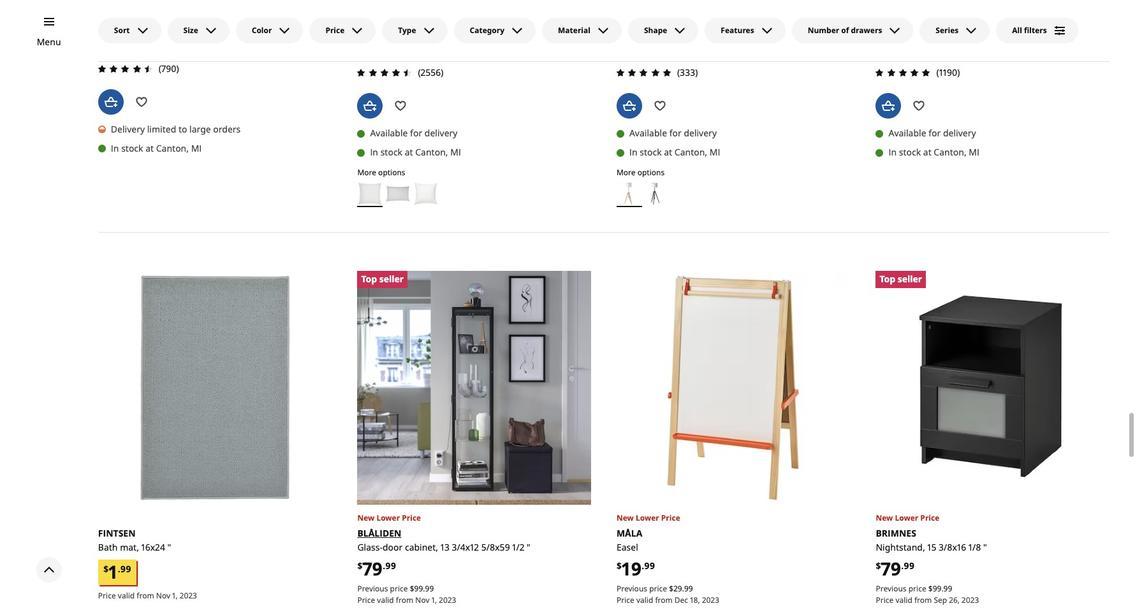 Task type: describe. For each thing, give the bounding box(es) containing it.
. inside $ 1 . 99
[[118, 564, 120, 576]]

new lower price brimnes nightstand, 15 3/8x16 1/8 " $ 79 . 99
[[876, 513, 988, 581]]

features button
[[705, 18, 786, 43]]

3/8x16
[[939, 542, 967, 554]]

price inside 'new lower price blåliden glass-door cabinet, 13 3/4x12 5/8x59 1/2 " $ 79 . 99'
[[402, 513, 421, 524]]

1 horizontal spatial 79
[[674, 37, 682, 48]]

from down the sort popup button
[[137, 44, 154, 55]]

. inside previous price $ 29 . 99 price valid from dec 18, 2023
[[683, 584, 685, 595]]

$ inside new lower price måla easel $ 19 . 99
[[617, 560, 622, 572]]

new for 3/8x16
[[876, 513, 894, 524]]

mi for 59
[[710, 146, 721, 159]]

$ inside $ 7 . 00
[[358, 13, 363, 25]]

delivery for 7
[[425, 127, 458, 139]]

nightstand,
[[876, 542, 926, 554]]

previous for previous price $ 29 . 99 price valid from dec 18, 2023
[[617, 584, 648, 595]]

99 inside new lower price måla easel $ 19 . 99
[[645, 560, 655, 572]]

previous for previous price $ 49 . 00
[[876, 37, 907, 48]]

dec
[[675, 595, 689, 606]]

all filters button
[[997, 18, 1079, 43]]

18,
[[691, 595, 701, 606]]

from down 16x24
[[137, 591, 154, 602]]

" inside 'new lower price blåliden glass-door cabinet, 13 3/4x12 5/8x59 1/2 " $ 79 . 99'
[[527, 542, 531, 554]]

$ 7 . 00
[[358, 10, 386, 34]]

previous price $ 79 . 99
[[617, 37, 693, 48]]

new lower price blåliden glass-door cabinet, 13 3/4x12 5/8x59 1/2 " $ 79 . 99
[[358, 513, 531, 581]]

fintsen bath mat, 16x24 "
[[98, 528, 171, 554]]

category button
[[454, 18, 536, 43]]

lower for 3/8x16
[[896, 513, 919, 524]]

price for previous price $ 99 . 99 price valid from nov 1, 2023
[[390, 584, 408, 595]]

to
[[179, 123, 187, 135]]

size
[[183, 25, 198, 36]]

lower for 19
[[636, 513, 660, 524]]

for for 59
[[670, 127, 682, 139]]

brimnes
[[876, 528, 917, 540]]

$ 59 . 99
[[617, 10, 656, 34]]

new for 19
[[617, 513, 634, 524]]

valid down $ 1 . 99
[[118, 591, 135, 602]]

$ 1 . 99
[[104, 560, 131, 585]]

stock for 59
[[640, 146, 662, 159]]

" inside 'new lower price brimnes nightstand, 15 3/8x16 1/8 " $ 79 . 99'
[[984, 542, 988, 554]]

price inside previous price $ 99 . 99 price valid from sep 26, 2023
[[876, 595, 894, 606]]

mi for 39
[[969, 146, 980, 159]]

delivery
[[111, 123, 145, 135]]

nov down 16x24
[[156, 591, 170, 602]]

material button
[[542, 18, 622, 43]]

glass-
[[358, 542, 383, 554]]

$ 39 . 00
[[876, 10, 916, 34]]

material
[[558, 25, 591, 36]]

series button
[[920, 18, 990, 43]]

color
[[252, 25, 272, 36]]

fintsen
[[98, 528, 136, 540]]

door
[[383, 542, 403, 554]]

99 inside $ 1 . 99
[[120, 564, 131, 576]]

26,
[[950, 595, 960, 606]]

in for 7
[[370, 146, 378, 159]]

previous for previous price $ 99 . 99 price valid from sep 26, 2023
[[876, 584, 907, 595]]

more options for 7
[[358, 167, 406, 178]]

$ inside $ 1 . 99
[[104, 564, 109, 576]]

sort button
[[98, 18, 161, 43]]

79 inside 'new lower price blåliden glass-door cabinet, 13 3/4x12 5/8x59 1/2 " $ 79 . 99'
[[363, 557, 383, 581]]

. inside $ 59 . 99
[[643, 13, 646, 25]]

00 right 49 at the top right of the page
[[944, 37, 953, 48]]

nov inside previous price $ 99 . 99 price valid from nov 1, 2023
[[416, 595, 430, 606]]

previous for previous price $ 79 . 99
[[617, 37, 648, 48]]

menu button
[[37, 35, 61, 49]]

15
[[928, 542, 937, 554]]

. down series
[[942, 37, 944, 48]]

previous for previous price $ 99 . 99 price valid from nov 1, 2023
[[358, 584, 388, 595]]

of
[[842, 25, 850, 36]]

$ inside 'new lower price blåliden glass-door cabinet, 13 3/4x12 5/8x59 1/2 " $ 79 . 99'
[[358, 560, 363, 572]]

size button
[[168, 18, 230, 43]]

(1190)
[[937, 67, 961, 79]]

series
[[936, 25, 959, 36]]

99 inside previous price $ 29 . 99 price valid from dec 18, 2023
[[685, 584, 693, 595]]

99 inside 'new lower price brimnes nightstand, 15 3/8x16 1/8 " $ 79 . 99'
[[904, 560, 915, 572]]

previous price $ 99 . 99 price valid from sep 26, 2023
[[876, 584, 980, 606]]

valid for 3/8x16
[[896, 595, 913, 606]]

new lower price måla easel $ 19 . 99
[[617, 513, 681, 581]]

. inside 'new lower price brimnes nightstand, 15 3/8x16 1/8 " $ 79 . 99'
[[902, 560, 904, 572]]

canton, for 59
[[675, 146, 708, 159]]

price button
[[310, 18, 376, 43]]

number
[[808, 25, 840, 36]]

available for 7
[[370, 127, 408, 139]]

type button
[[382, 18, 448, 43]]

in stock at canton, mi for 7
[[370, 146, 461, 159]]

måla
[[617, 528, 643, 540]]

79 inside 'new lower price brimnes nightstand, 15 3/8x16 1/8 " $ 79 . 99'
[[881, 557, 902, 581]]

delivery for 39
[[944, 127, 977, 139]]

$ inside $ 39 . 00
[[876, 13, 881, 25]]

$ 24 . 99
[[104, 14, 142, 38]]

previous for previous price $ 9 . 00
[[358, 37, 388, 48]]

available for delivery for 39
[[889, 127, 977, 139]]

13
[[441, 542, 450, 554]]

9
[[414, 37, 419, 48]]

type
[[398, 25, 416, 36]]

limited
[[147, 123, 176, 135]]

features
[[721, 25, 755, 36]]

stock for 7
[[381, 146, 403, 159]]

top seller for 79
[[880, 273, 923, 285]]

99 inside $ 59 . 99
[[646, 13, 656, 25]]

filters
[[1025, 25, 1048, 36]]

1 price valid from nov 1, 2023 from the top
[[98, 44, 197, 55]]

new for cabinet,
[[358, 513, 375, 524]]

sort
[[114, 25, 130, 36]]

from for 19
[[656, 595, 673, 606]]

available for delivery for 7
[[370, 127, 458, 139]]

menu
[[37, 36, 61, 48]]

in stock at canton, mi for 59
[[630, 146, 721, 159]]

available for 59
[[630, 127, 667, 139]]

in stock at canton, mi for 39
[[889, 146, 980, 159]]

color button
[[236, 18, 303, 43]]

options for 7
[[378, 167, 406, 178]]

previous price $ 29 . 99 price valid from dec 18, 2023
[[617, 584, 720, 606]]

large
[[190, 123, 211, 135]]

valid up the review: 4.6 out of 5 stars. total reviews: 790 image
[[118, 44, 135, 55]]



Task type: vqa. For each thing, say whether or not it's contained in the screenshot.
CHILDREN'S
no



Task type: locate. For each thing, give the bounding box(es) containing it.
nov
[[156, 44, 170, 55], [156, 591, 170, 602], [416, 595, 430, 606]]

. inside 'new lower price blåliden glass-door cabinet, 13 3/4x12 5/8x59 1/2 " $ 79 . 99'
[[383, 560, 386, 572]]

stock
[[121, 142, 143, 154], [640, 146, 662, 159], [381, 146, 403, 159], [900, 146, 922, 159]]

3 lower from the left
[[896, 513, 919, 524]]

more
[[617, 167, 636, 178], [358, 167, 376, 178]]

. down mat,
[[118, 564, 120, 576]]

previous price $ 9 . 00
[[358, 37, 430, 48]]

79 down glass-
[[363, 557, 383, 581]]

1 horizontal spatial top
[[880, 273, 896, 285]]

1 horizontal spatial lower
[[636, 513, 660, 524]]

5/8x59
[[482, 542, 510, 554]]

2 horizontal spatial delivery
[[944, 127, 977, 139]]

2 for from the left
[[410, 127, 423, 139]]

previous inside previous price $ 99 . 99 price valid from nov 1, 2023
[[358, 584, 388, 595]]

3 for from the left
[[929, 127, 941, 139]]

seller
[[379, 273, 404, 285], [898, 273, 923, 285]]

1 new from the left
[[617, 513, 634, 524]]

2 " from the left
[[527, 542, 531, 554]]

valid inside previous price $ 29 . 99 price valid from dec 18, 2023
[[637, 595, 654, 606]]

0 horizontal spatial new
[[358, 513, 375, 524]]

price inside previous price $ 99 . 99 price valid from sep 26, 2023
[[909, 584, 927, 595]]

2 top from the left
[[880, 273, 896, 285]]

for
[[670, 127, 682, 139], [410, 127, 423, 139], [929, 127, 941, 139]]

00
[[375, 13, 386, 25], [905, 13, 916, 25], [421, 37, 430, 48], [944, 37, 953, 48]]

1 vertical spatial price valid from nov 1, 2023
[[98, 591, 197, 602]]

1 available from the left
[[630, 127, 667, 139]]

new inside new lower price måla easel $ 19 . 99
[[617, 513, 634, 524]]

valid inside previous price $ 99 . 99 price valid from nov 1, 2023
[[377, 595, 394, 606]]

orders
[[213, 123, 241, 135]]

1 seller from the left
[[379, 273, 404, 285]]

1 horizontal spatial more options
[[617, 167, 665, 178]]

for down (333)
[[670, 127, 682, 139]]

for for 39
[[929, 127, 941, 139]]

top for 79
[[880, 273, 896, 285]]

review: 4.6 out of 5 stars. total reviews: 790 image
[[94, 61, 156, 76]]

new
[[617, 513, 634, 524], [358, 513, 375, 524], [876, 513, 894, 524]]

0 horizontal spatial options
[[378, 167, 406, 178]]

review: 4.4 out of 5 stars. total reviews: 2556 image
[[354, 65, 416, 81]]

canton,
[[156, 142, 189, 154], [675, 146, 708, 159], [416, 146, 448, 159], [934, 146, 967, 159]]

2 horizontal spatial 79
[[881, 557, 902, 581]]

99 inside 'new lower price blåliden glass-door cabinet, 13 3/4x12 5/8x59 1/2 " $ 79 . 99'
[[386, 560, 396, 572]]

2 lower from the left
[[377, 513, 400, 524]]

more options for 59
[[617, 167, 665, 178]]

2 top seller from the left
[[880, 273, 923, 285]]

2023 inside previous price $ 99 . 99 price valid from sep 26, 2023
[[962, 595, 980, 606]]

1/8
[[969, 542, 982, 554]]

previous
[[617, 37, 648, 48], [358, 37, 388, 48], [876, 37, 907, 48], [617, 584, 648, 595], [358, 584, 388, 595], [876, 584, 907, 595]]

shape
[[644, 25, 668, 36]]

review: 4.8 out of 5 stars. total reviews: 1190 image
[[873, 65, 934, 81]]

all
[[1013, 25, 1023, 36]]

price down 'new lower price brimnes nightstand, 15 3/8x16 1/8 " $ 79 . 99'
[[909, 584, 927, 595]]

from for cabinet,
[[396, 595, 414, 606]]

$ inside $ 59 . 99
[[617, 13, 622, 25]]

00 right 7
[[375, 13, 386, 25]]

nov up (790)
[[156, 44, 170, 55]]

. inside previous price $ 99 . 99 price valid from sep 26, 2023
[[942, 584, 944, 595]]

1 more from the left
[[617, 167, 636, 178]]

from down door
[[396, 595, 414, 606]]

in for 59
[[630, 146, 638, 159]]

number of drawers
[[808, 25, 883, 36]]

. up (333)
[[682, 37, 684, 48]]

. up "(2556)"
[[419, 37, 421, 48]]

0 horizontal spatial top seller
[[361, 273, 404, 285]]

1 options from the left
[[638, 167, 665, 178]]

previous inside previous price $ 99 . 99 price valid from sep 26, 2023
[[876, 584, 907, 595]]

lower inside 'new lower price blåliden glass-door cabinet, 13 3/4x12 5/8x59 1/2 " $ 79 . 99'
[[377, 513, 400, 524]]

99
[[646, 13, 656, 25], [132, 17, 142, 29], [684, 37, 693, 48], [645, 560, 655, 572], [386, 560, 396, 572], [904, 560, 915, 572], [120, 564, 131, 576], [685, 584, 693, 595], [414, 584, 423, 595], [425, 584, 434, 595], [933, 584, 942, 595], [944, 584, 953, 595]]

$ inside previous price $ 99 . 99 price valid from nov 1, 2023
[[410, 584, 414, 595]]

previous down 19
[[617, 584, 648, 595]]

3 available for delivery from the left
[[889, 127, 977, 139]]

price for previous price $ 79 . 99
[[650, 37, 668, 48]]

price
[[650, 37, 668, 48], [390, 37, 408, 48], [909, 37, 927, 48], [650, 584, 668, 595], [390, 584, 408, 595], [909, 584, 927, 595]]

0 horizontal spatial available for delivery
[[370, 127, 458, 139]]

. inside $ 24 . 99
[[129, 17, 132, 29]]

lower inside new lower price måla easel $ 19 . 99
[[636, 513, 660, 524]]

lower up brimnes
[[896, 513, 919, 524]]

for down "(2556)"
[[410, 127, 423, 139]]

79
[[674, 37, 682, 48], [363, 557, 383, 581], [881, 557, 902, 581]]

2 horizontal spatial available
[[889, 127, 927, 139]]

available for delivery down (333)
[[630, 127, 717, 139]]

0 vertical spatial price valid from nov 1, 2023
[[98, 44, 197, 55]]

2 delivery from the left
[[425, 127, 458, 139]]

1, inside previous price $ 99 . 99 price valid from nov 1, 2023
[[432, 595, 437, 606]]

. up sep
[[942, 584, 944, 595]]

2 horizontal spatial "
[[984, 542, 988, 554]]

delivery
[[684, 127, 717, 139], [425, 127, 458, 139], [944, 127, 977, 139]]

delivery for 59
[[684, 127, 717, 139]]

$ inside previous price $ 99 . 99 price valid from sep 26, 2023
[[929, 584, 933, 595]]

" right 16x24
[[168, 542, 171, 554]]

bath
[[98, 542, 118, 554]]

more for 59
[[617, 167, 636, 178]]

seller for 79
[[898, 273, 923, 285]]

0 horizontal spatial delivery
[[425, 127, 458, 139]]

valid down 19
[[637, 595, 654, 606]]

valid for 19
[[637, 595, 654, 606]]

valid for cabinet,
[[377, 595, 394, 606]]

available down the review: 4.8 out of 5 stars. total reviews: 333 image
[[630, 127, 667, 139]]

available for delivery for 59
[[630, 127, 717, 139]]

. down måla
[[642, 560, 645, 572]]

available for delivery
[[630, 127, 717, 139], [370, 127, 458, 139], [889, 127, 977, 139]]

price
[[326, 25, 345, 36], [98, 44, 116, 55], [662, 513, 681, 524], [402, 513, 421, 524], [921, 513, 940, 524], [98, 591, 116, 602], [617, 595, 635, 606], [358, 595, 375, 606], [876, 595, 894, 606]]

1 horizontal spatial seller
[[898, 273, 923, 285]]

new up måla
[[617, 513, 634, 524]]

49
[[933, 37, 942, 48]]

2 price valid from nov 1, 2023 from the top
[[98, 591, 197, 602]]

price inside previous price $ 99 . 99 price valid from nov 1, 2023
[[358, 595, 375, 606]]

$ inside $ 24 . 99
[[104, 17, 109, 29]]

3 " from the left
[[984, 542, 988, 554]]

new up blåliden
[[358, 513, 375, 524]]

from for 3/8x16
[[915, 595, 932, 606]]

valid left sep
[[896, 595, 913, 606]]

. down the "nightstand,"
[[902, 560, 904, 572]]

price down type
[[390, 37, 408, 48]]

3 new from the left
[[876, 513, 894, 524]]

0 horizontal spatial 79
[[363, 557, 383, 581]]

stock for 39
[[900, 146, 922, 159]]

options for 59
[[638, 167, 665, 178]]

0 horizontal spatial more options
[[358, 167, 406, 178]]

19
[[622, 557, 642, 581]]

seller for 1/2
[[379, 273, 404, 285]]

price down door
[[390, 584, 408, 595]]

price inside "popup button"
[[326, 25, 345, 36]]

valid
[[118, 44, 135, 55], [118, 591, 135, 602], [637, 595, 654, 606], [377, 595, 394, 606], [896, 595, 913, 606]]

price for previous price $ 99 . 99 price valid from sep 26, 2023
[[909, 584, 927, 595]]

0 horizontal spatial "
[[168, 542, 171, 554]]

00 right 9
[[421, 37, 430, 48]]

price left 29
[[650, 584, 668, 595]]

. inside previous price $ 99 . 99 price valid from nov 1, 2023
[[423, 584, 425, 595]]

2 more options from the left
[[358, 167, 406, 178]]

price inside previous price $ 99 . 99 price valid from nov 1, 2023
[[390, 584, 408, 595]]

$
[[617, 13, 622, 25], [358, 13, 363, 25], [876, 13, 881, 25], [104, 17, 109, 29], [670, 37, 674, 48], [410, 37, 414, 48], [929, 37, 933, 48], [617, 560, 622, 572], [358, 560, 363, 572], [876, 560, 881, 572], [104, 564, 109, 576], [670, 584, 674, 595], [410, 584, 414, 595], [929, 584, 933, 595]]

lower for cabinet,
[[377, 513, 400, 524]]

0 horizontal spatial lower
[[377, 513, 400, 524]]

2023 for cabinet,
[[439, 595, 457, 606]]

previous down glass-
[[358, 584, 388, 595]]

2 horizontal spatial for
[[929, 127, 941, 139]]

lower up blåliden
[[377, 513, 400, 524]]

sep
[[934, 595, 948, 606]]

2 horizontal spatial available for delivery
[[889, 127, 977, 139]]

lower inside 'new lower price brimnes nightstand, 15 3/8x16 1/8 " $ 79 . 99'
[[896, 513, 919, 524]]

available for delivery down (1190)
[[889, 127, 977, 139]]

1 horizontal spatial available
[[630, 127, 667, 139]]

in
[[111, 142, 119, 154], [630, 146, 638, 159], [370, 146, 378, 159], [889, 146, 897, 159]]

2 seller from the left
[[898, 273, 923, 285]]

. up previous price $ 79 . 99
[[643, 13, 646, 25]]

$ inside previous price $ 29 . 99 price valid from dec 18, 2023
[[670, 584, 674, 595]]

"
[[168, 542, 171, 554], [527, 542, 531, 554], [984, 542, 988, 554]]

39
[[881, 10, 902, 34]]

valid down door
[[377, 595, 394, 606]]

7
[[363, 10, 372, 34]]

1 horizontal spatial more
[[617, 167, 636, 178]]

1 available for delivery from the left
[[630, 127, 717, 139]]

" right 1/2
[[527, 542, 531, 554]]

2023 for 3/8x16
[[962, 595, 980, 606]]

delivery down (1190)
[[944, 127, 977, 139]]

79 down the "nightstand,"
[[881, 557, 902, 581]]

0 horizontal spatial available
[[370, 127, 408, 139]]

available
[[630, 127, 667, 139], [370, 127, 408, 139], [889, 127, 927, 139]]

nov down cabinet, on the left bottom
[[416, 595, 430, 606]]

lower up måla
[[636, 513, 660, 524]]

in stock at canton, mi
[[111, 142, 202, 154], [630, 146, 721, 159], [370, 146, 461, 159], [889, 146, 980, 159]]

00 inside $ 7 . 00
[[375, 13, 386, 25]]

1 horizontal spatial top seller
[[880, 273, 923, 285]]

for down (1190)
[[929, 127, 941, 139]]

review: 4.8 out of 5 stars. total reviews: 333 image
[[613, 65, 675, 81]]

top for 1/2
[[361, 273, 377, 285]]

0 horizontal spatial seller
[[379, 273, 404, 285]]

price for previous price $ 29 . 99 price valid from dec 18, 2023
[[650, 584, 668, 595]]

2023
[[180, 44, 197, 55], [180, 591, 197, 602], [702, 595, 720, 606], [439, 595, 457, 606], [962, 595, 980, 606]]

1
[[109, 560, 118, 585]]

1 more options from the left
[[617, 167, 665, 178]]

2023 inside previous price $ 29 . 99 price valid from dec 18, 2023
[[702, 595, 720, 606]]

" inside fintsen bath mat, 16x24 "
[[168, 542, 171, 554]]

previous down 59
[[617, 37, 648, 48]]

mat,
[[120, 542, 139, 554]]

0 horizontal spatial top
[[361, 273, 377, 285]]

new inside 'new lower price brimnes nightstand, 15 3/8x16 1/8 " $ 79 . 99'
[[876, 513, 894, 524]]

valid inside previous price $ 99 . 99 price valid from sep 26, 2023
[[896, 595, 913, 606]]

from inside previous price $ 99 . 99 price valid from nov 1, 2023
[[396, 595, 414, 606]]

price inside 'new lower price brimnes nightstand, 15 3/8x16 1/8 " $ 79 . 99'
[[921, 513, 940, 524]]

delivery limited to large orders
[[111, 123, 241, 135]]

99 inside $ 24 . 99
[[132, 17, 142, 29]]

from inside previous price $ 29 . 99 price valid from dec 18, 2023
[[656, 595, 673, 606]]

0 horizontal spatial more
[[358, 167, 376, 178]]

. down cabinet, on the left bottom
[[423, 584, 425, 595]]

1/2
[[513, 542, 525, 554]]

0 horizontal spatial for
[[410, 127, 423, 139]]

at for 59
[[664, 146, 673, 159]]

1 lower from the left
[[636, 513, 660, 524]]

at
[[146, 142, 154, 154], [664, 146, 673, 159], [405, 146, 413, 159], [924, 146, 932, 159]]

from left the dec
[[656, 595, 673, 606]]

price inside new lower price måla easel $ 19 . 99
[[662, 513, 681, 524]]

. up previous price $ 49 . 00
[[902, 13, 905, 25]]

(2556)
[[418, 67, 444, 79]]

2 available from the left
[[370, 127, 408, 139]]

in for 39
[[889, 146, 897, 159]]

previous down $ 7 . 00
[[358, 37, 388, 48]]

number of drawers button
[[792, 18, 914, 43]]

2 options from the left
[[378, 167, 406, 178]]

price for previous price $ 49 . 00
[[909, 37, 927, 48]]

1 horizontal spatial delivery
[[684, 127, 717, 139]]

price inside previous price $ 29 . 99 price valid from dec 18, 2023
[[650, 584, 668, 595]]

2 horizontal spatial new
[[876, 513, 894, 524]]

category
[[470, 25, 505, 36]]

options
[[638, 167, 665, 178], [378, 167, 406, 178]]

previous inside previous price $ 29 . 99 price valid from dec 18, 2023
[[617, 584, 648, 595]]

3 delivery from the left
[[944, 127, 977, 139]]

canton, for 39
[[934, 146, 967, 159]]

price inside previous price $ 29 . 99 price valid from dec 18, 2023
[[617, 595, 635, 606]]

00 inside $ 39 . 00
[[905, 13, 916, 25]]

. down door
[[383, 560, 386, 572]]

previous down 39
[[876, 37, 907, 48]]

3 available from the left
[[889, 127, 927, 139]]

1 horizontal spatial for
[[670, 127, 682, 139]]

1 horizontal spatial new
[[617, 513, 634, 524]]

(790)
[[159, 62, 179, 74]]

. inside new lower price måla easel $ 19 . 99
[[642, 560, 645, 572]]

24
[[109, 14, 129, 38]]

all filters
[[1013, 25, 1048, 36]]

" right 1/8
[[984, 542, 988, 554]]

. inside $ 39 . 00
[[902, 13, 905, 25]]

. up the dec
[[683, 584, 685, 595]]

more for 7
[[358, 167, 376, 178]]

blåliden
[[358, 528, 402, 540]]

3/4x12
[[452, 542, 479, 554]]

price left 49 at the top right of the page
[[909, 37, 927, 48]]

1 top from the left
[[361, 273, 377, 285]]

new up brimnes
[[876, 513, 894, 524]]

16x24
[[141, 542, 165, 554]]

previous price $ 99 . 99 price valid from nov 1, 2023
[[358, 584, 457, 606]]

. up the review: 4.6 out of 5 stars. total reviews: 790 image
[[129, 17, 132, 29]]

available for delivery down "(2556)"
[[370, 127, 458, 139]]

1 " from the left
[[168, 542, 171, 554]]

mi
[[191, 142, 202, 154], [710, 146, 721, 159], [451, 146, 461, 159], [969, 146, 980, 159]]

drawers
[[852, 25, 883, 36]]

top seller for 1/2
[[361, 273, 404, 285]]

2 horizontal spatial lower
[[896, 513, 919, 524]]

available down review: 4.4 out of 5 stars. total reviews: 2556 image
[[370, 127, 408, 139]]

1 delivery from the left
[[684, 127, 717, 139]]

at for 39
[[924, 146, 932, 159]]

79 up (333)
[[674, 37, 682, 48]]

price for previous price $ 9 . 00
[[390, 37, 408, 48]]

from left sep
[[915, 595, 932, 606]]

at for 7
[[405, 146, 413, 159]]

(333)
[[678, 67, 698, 79]]

price down "shape"
[[650, 37, 668, 48]]

top seller
[[361, 273, 404, 285], [880, 273, 923, 285]]

delivery down "(2556)"
[[425, 127, 458, 139]]

1 top seller from the left
[[361, 273, 404, 285]]

available down review: 4.8 out of 5 stars. total reviews: 1190 image
[[889, 127, 927, 139]]

shape button
[[628, 18, 699, 43]]

cabinet,
[[405, 542, 438, 554]]

for for 7
[[410, 127, 423, 139]]

price valid from nov 1, 2023 down the sort popup button
[[98, 44, 197, 55]]

2 new from the left
[[358, 513, 375, 524]]

previous down the "nightstand,"
[[876, 584, 907, 595]]

price valid from nov 1, 2023 down $ 1 . 99
[[98, 591, 197, 602]]

1 horizontal spatial available for delivery
[[630, 127, 717, 139]]

available for 39
[[889, 127, 927, 139]]

1 horizontal spatial options
[[638, 167, 665, 178]]

previous price $ 49 . 00
[[876, 37, 953, 48]]

2023 for 19
[[702, 595, 720, 606]]

. inside $ 7 . 00
[[372, 13, 375, 25]]

canton, for 7
[[416, 146, 448, 159]]

1 horizontal spatial "
[[527, 542, 531, 554]]

. up previous price $ 9 . 00
[[372, 13, 375, 25]]

2 available for delivery from the left
[[370, 127, 458, 139]]

$ inside 'new lower price brimnes nightstand, 15 3/8x16 1/8 " $ 79 . 99'
[[876, 560, 881, 572]]

1 for from the left
[[670, 127, 682, 139]]

new inside 'new lower price blåliden glass-door cabinet, 13 3/4x12 5/8x59 1/2 " $ 79 . 99'
[[358, 513, 375, 524]]

2023 inside previous price $ 99 . 99 price valid from nov 1, 2023
[[439, 595, 457, 606]]

2 more from the left
[[358, 167, 376, 178]]

00 right 39
[[905, 13, 916, 25]]

easel
[[617, 542, 639, 554]]

29
[[674, 584, 683, 595]]

59
[[622, 10, 643, 34]]

delivery down (333)
[[684, 127, 717, 139]]

from inside previous price $ 99 . 99 price valid from sep 26, 2023
[[915, 595, 932, 606]]

1,
[[172, 44, 178, 55], [172, 591, 178, 602], [432, 595, 437, 606]]

mi for 7
[[451, 146, 461, 159]]



